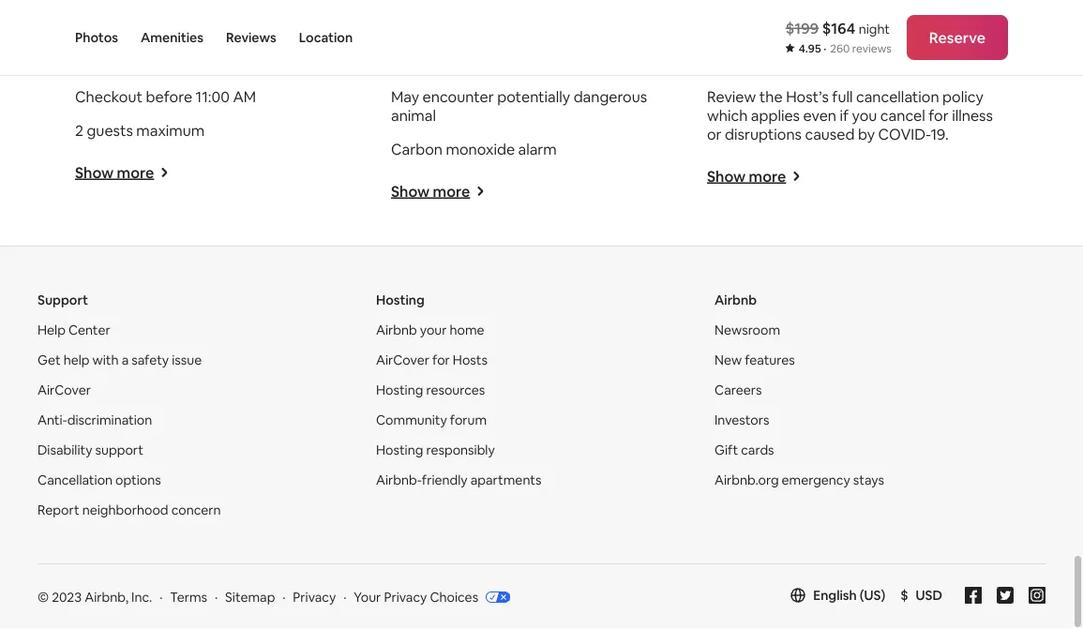 Task type: locate. For each thing, give the bounding box(es) containing it.
hosting up community
[[376, 382, 424, 398]]

terms
[[170, 589, 207, 606]]

2 horizontal spatial more
[[749, 167, 787, 186]]

airbnb for airbnb
[[715, 292, 757, 309]]

applies
[[752, 106, 801, 125]]

0 horizontal spatial cancellation
[[38, 472, 113, 489]]

©
[[38, 589, 49, 606]]

aircover for hosts link
[[376, 352, 488, 368]]

show more for 2 guests maximum
[[75, 163, 154, 182]]

$199 $164 night
[[786, 18, 891, 38]]

show for review the host's full cancellation policy which applies even if you cancel for illness or disruptions caused by covid-19.
[[708, 167, 746, 186]]

260
[[831, 41, 850, 56]]

hosting resources
[[376, 382, 485, 398]]

1 vertical spatial ·
[[160, 589, 163, 606]]

policy inside review the host's full cancellation policy which applies even if you cancel for illness or disruptions caused by covid-19.
[[943, 87, 984, 107]]

caused
[[806, 125, 855, 144]]

your privacy choices link
[[354, 589, 511, 607]]

2 hosting from the top
[[376, 382, 424, 398]]

2 guests maximum
[[75, 121, 205, 140]]

1 horizontal spatial privacy
[[384, 589, 427, 606]]

dangerous
[[574, 87, 648, 107]]

checkout before 11:00 am
[[75, 87, 256, 107]]

2
[[75, 121, 84, 140]]

the
[[760, 87, 783, 107]]

show more down guests
[[75, 163, 154, 182]]

1 vertical spatial before
[[146, 87, 192, 107]]

0 vertical spatial airbnb
[[715, 292, 757, 309]]

1 vertical spatial airbnb
[[376, 322, 417, 338]]

1 vertical spatial policy
[[943, 87, 984, 107]]

0 horizontal spatial more
[[117, 163, 154, 182]]

airbnb.org emergency stays
[[715, 472, 885, 489]]

with
[[93, 352, 119, 368]]

hosting up airbnb your home link
[[376, 292, 425, 309]]

cancellation down cancellation policy
[[741, 54, 824, 73]]

0 vertical spatial for
[[929, 106, 949, 125]]

emergency
[[782, 472, 851, 489]]

1 horizontal spatial aircover
[[376, 352, 430, 368]]

house rules
[[75, 24, 157, 43]]

1 horizontal spatial for
[[929, 106, 949, 125]]

aircover up anti-
[[38, 382, 91, 398]]

forum
[[450, 412, 487, 429]]

show more
[[75, 163, 154, 182], [708, 167, 787, 186], [391, 182, 470, 201]]

if
[[840, 106, 849, 125]]

for
[[929, 106, 949, 125], [433, 352, 450, 368]]

anti-discrimination
[[38, 412, 152, 429]]

show more for review the host's full cancellation policy which applies even if you cancel for illness or disruptions caused by covid-19.
[[708, 167, 787, 186]]

1 horizontal spatial cancellation
[[857, 87, 940, 107]]

which
[[708, 106, 748, 125]]

0 vertical spatial cancellation
[[741, 54, 824, 73]]

location
[[299, 29, 353, 46]]

more down carbon monoxide alarm
[[433, 182, 470, 201]]

1 horizontal spatial cancellation
[[708, 24, 796, 43]]

1 hosting from the top
[[376, 292, 425, 309]]

resources
[[426, 382, 485, 398]]

show more down disruptions
[[708, 167, 787, 186]]

1 horizontal spatial show
[[391, 182, 430, 201]]

neighborhood
[[82, 502, 169, 519]]

photos
[[75, 29, 118, 46]]

report neighborhood concern
[[38, 502, 221, 519]]

0 vertical spatial cancellation
[[708, 24, 796, 43]]

help center link
[[38, 322, 110, 338]]

cancellation up free
[[708, 24, 796, 43]]

cancellation options link
[[38, 472, 161, 489]]

0 horizontal spatial ·
[[160, 589, 163, 606]]

more down "2 guests maximum"
[[117, 163, 154, 182]]

show more button down carbon
[[391, 182, 485, 201]]

investors link
[[715, 412, 770, 429]]

checkout
[[75, 87, 143, 107]]

1 horizontal spatial policy
[[943, 87, 984, 107]]

discrimination
[[67, 412, 152, 429]]

privacy link
[[293, 589, 336, 606]]

airbnb for airbnb your home
[[376, 322, 417, 338]]

reviews
[[226, 29, 277, 46]]

hosting for hosting resources
[[376, 382, 424, 398]]

1 vertical spatial cancellation
[[38, 472, 113, 489]]

1 horizontal spatial ·
[[824, 41, 827, 56]]

cancellation down nov on the top of page
[[857, 87, 940, 107]]

help center
[[38, 322, 110, 338]]

0 vertical spatial ·
[[824, 41, 827, 56]]

careers link
[[715, 382, 763, 398]]

airbnb.org
[[715, 472, 779, 489]]

1 horizontal spatial airbnb
[[715, 292, 757, 309]]

rules
[[123, 24, 157, 43]]

2 vertical spatial hosting
[[376, 442, 424, 459]]

2 privacy from the left
[[384, 589, 427, 606]]

show down 2
[[75, 163, 114, 182]]

· right inc.
[[160, 589, 163, 606]]

0 vertical spatial aircover
[[376, 352, 430, 368]]

sitemap
[[225, 589, 275, 606]]

2 horizontal spatial show
[[708, 167, 746, 186]]

aircover down airbnb your home link
[[376, 352, 430, 368]]

0 horizontal spatial cancellation
[[741, 54, 824, 73]]

show more down carbon
[[391, 182, 470, 201]]

0 horizontal spatial for
[[433, 352, 450, 368]]

get help with a safety issue link
[[38, 352, 202, 368]]

·
[[824, 41, 827, 56], [160, 589, 163, 606]]

hosting
[[376, 292, 425, 309], [376, 382, 424, 398], [376, 442, 424, 459]]

$
[[901, 588, 909, 604]]

for left illness
[[929, 106, 949, 125]]

before up full
[[828, 54, 874, 73]]

1 horizontal spatial before
[[828, 54, 874, 73]]

review the host's full cancellation policy which applies even if you cancel for illness or disruptions caused by covid-19.
[[708, 87, 994, 144]]

show more button down disruptions
[[708, 167, 802, 186]]

0 vertical spatial policy
[[799, 24, 842, 43]]

community forum
[[376, 412, 487, 429]]

0 vertical spatial hosting
[[376, 292, 425, 309]]

1 vertical spatial hosting
[[376, 382, 424, 398]]

usd
[[916, 588, 943, 604]]

1 horizontal spatial show more
[[391, 182, 470, 201]]

0 horizontal spatial show more button
[[75, 163, 169, 182]]

house
[[75, 24, 120, 43]]

airbnb left your
[[376, 322, 417, 338]]

0 horizontal spatial show more
[[75, 163, 154, 182]]

new features link
[[715, 352, 796, 368]]

3 hosting from the top
[[376, 442, 424, 459]]

show for 2 guests maximum
[[75, 163, 114, 182]]

· right 4.95
[[824, 41, 827, 56]]

location button
[[299, 0, 353, 75]]

aircover for hosts
[[376, 352, 488, 368]]

cancellation down disability
[[38, 472, 113, 489]]

english
[[814, 588, 858, 604]]

newsroom link
[[715, 322, 781, 338]]

before up maximum
[[146, 87, 192, 107]]

by
[[859, 125, 876, 144]]

2 horizontal spatial show more button
[[708, 167, 802, 186]]

privacy left the your
[[293, 589, 336, 606]]

0 horizontal spatial show
[[75, 163, 114, 182]]

your privacy choices
[[354, 589, 479, 606]]

show down or
[[708, 167, 746, 186]]

animal
[[391, 106, 436, 125]]

$164
[[823, 18, 856, 38]]

hosting up airbnb-
[[376, 442, 424, 459]]

newsroom
[[715, 322, 781, 338]]

for left hosts
[[433, 352, 450, 368]]

airbnb up newsroom at right
[[715, 292, 757, 309]]

1 vertical spatial cancellation
[[857, 87, 940, 107]]

0 horizontal spatial privacy
[[293, 589, 336, 606]]

covid-
[[879, 125, 931, 144]]

0 horizontal spatial airbnb
[[376, 322, 417, 338]]

night
[[859, 20, 891, 37]]

show more button down guests
[[75, 163, 169, 182]]

0 horizontal spatial aircover
[[38, 382, 91, 398]]

privacy right the your
[[384, 589, 427, 606]]

more
[[117, 163, 154, 182], [749, 167, 787, 186], [433, 182, 470, 201]]

encounter
[[423, 87, 494, 107]]

disability support
[[38, 442, 144, 459]]

more down disruptions
[[749, 167, 787, 186]]

2 horizontal spatial show more
[[708, 167, 787, 186]]

show more button for the
[[708, 167, 802, 186]]

airbnb your home
[[376, 322, 485, 338]]

1 vertical spatial aircover
[[38, 382, 91, 398]]

choices
[[430, 589, 479, 606]]

may encounter potentially dangerous animal
[[391, 87, 648, 125]]

show down carbon
[[391, 182, 430, 201]]



Task type: describe. For each thing, give the bounding box(es) containing it.
cancellation policy
[[708, 24, 842, 43]]

anti-
[[38, 412, 67, 429]]

28.
[[908, 54, 929, 73]]

full
[[833, 87, 854, 107]]

cards
[[742, 442, 775, 459]]

aircover for aircover for hosts
[[376, 352, 430, 368]]

1 vertical spatial for
[[433, 352, 450, 368]]

guests
[[87, 121, 133, 140]]

community forum link
[[376, 412, 487, 429]]

hosting responsibly
[[376, 442, 495, 459]]

cancellation for cancellation policy
[[708, 24, 796, 43]]

support
[[38, 292, 88, 309]]

amenities
[[141, 29, 204, 46]]

navigate to twitter image
[[998, 588, 1015, 604]]

cancellation options
[[38, 472, 161, 489]]

airbnb,
[[85, 589, 129, 606]]

safety
[[132, 352, 169, 368]]

get
[[38, 352, 61, 368]]

concern
[[171, 502, 221, 519]]

carbon monoxide alarm
[[391, 140, 557, 159]]

alarm
[[519, 140, 557, 159]]

privacy inside 'link'
[[384, 589, 427, 606]]

reserve button
[[907, 15, 1009, 60]]

options
[[116, 472, 161, 489]]

new features
[[715, 352, 796, 368]]

carbon
[[391, 140, 443, 159]]

airbnb-friendly apartments
[[376, 472, 542, 489]]

friendly
[[422, 472, 468, 489]]

cancellation inside review the host's full cancellation policy which applies even if you cancel for illness or disruptions caused by covid-19.
[[857, 87, 940, 107]]

1 horizontal spatial show more button
[[391, 182, 485, 201]]

illness
[[953, 106, 994, 125]]

responsibly
[[426, 442, 495, 459]]

a
[[122, 352, 129, 368]]

center
[[68, 322, 110, 338]]

help
[[64, 352, 90, 368]]

2023
[[52, 589, 82, 606]]

$ usd
[[901, 588, 943, 604]]

disability support link
[[38, 442, 144, 459]]

maximum
[[136, 121, 205, 140]]

inc.
[[131, 589, 152, 606]]

support
[[95, 442, 144, 459]]

for inside review the host's full cancellation policy which applies even if you cancel for illness or disruptions caused by covid-19.
[[929, 106, 949, 125]]

gift cards
[[715, 442, 775, 459]]

airbnb your home link
[[376, 322, 485, 338]]

investors
[[715, 412, 770, 429]]

19.
[[931, 125, 949, 144]]

reserve
[[930, 28, 986, 47]]

reviews button
[[226, 0, 277, 75]]

airbnb-friendly apartments link
[[376, 472, 542, 489]]

report
[[38, 502, 79, 519]]

careers
[[715, 382, 763, 398]]

free
[[708, 54, 738, 73]]

photos button
[[75, 0, 118, 75]]

0 vertical spatial before
[[828, 54, 874, 73]]

monoxide
[[446, 140, 515, 159]]

navigate to facebook image
[[966, 588, 983, 604]]

host's
[[787, 87, 829, 107]]

potentially
[[498, 87, 571, 107]]

hosting for hosting responsibly
[[376, 442, 424, 459]]

aircover for aircover link
[[38, 382, 91, 398]]

anti-discrimination link
[[38, 412, 152, 429]]

4.95 · 260 reviews
[[799, 41, 892, 56]]

© 2023 airbnb, inc.
[[38, 589, 152, 606]]

disability
[[38, 442, 92, 459]]

english (us)
[[814, 588, 886, 604]]

your
[[354, 589, 381, 606]]

(us)
[[860, 588, 886, 604]]

more for guests
[[117, 163, 154, 182]]

reviews
[[853, 41, 892, 56]]

navigate to instagram image
[[1030, 588, 1046, 604]]

1 horizontal spatial more
[[433, 182, 470, 201]]

0 horizontal spatial policy
[[799, 24, 842, 43]]

11:00
[[196, 87, 230, 107]]

show more button for guests
[[75, 163, 169, 182]]

report neighborhood concern link
[[38, 502, 221, 519]]

even
[[804, 106, 837, 125]]

review
[[708, 87, 757, 107]]

amenities button
[[141, 0, 204, 75]]

nov
[[878, 54, 905, 73]]

hosting responsibly link
[[376, 442, 495, 459]]

hosts
[[453, 352, 488, 368]]

cancel
[[881, 106, 926, 125]]

1 privacy from the left
[[293, 589, 336, 606]]

or
[[708, 125, 722, 144]]

more for the
[[749, 167, 787, 186]]

0 horizontal spatial before
[[146, 87, 192, 107]]

4.95
[[799, 41, 822, 56]]

new
[[715, 352, 742, 368]]

your
[[420, 322, 447, 338]]

cancellation for cancellation options
[[38, 472, 113, 489]]

free cancellation before nov 28.
[[708, 54, 929, 73]]

airbnb-
[[376, 472, 422, 489]]

hosting for hosting
[[376, 292, 425, 309]]



Task type: vqa. For each thing, say whether or not it's contained in the screenshot.
Dec inside 'When Dec 1, 2023 – Aug 1, 2024'
no



